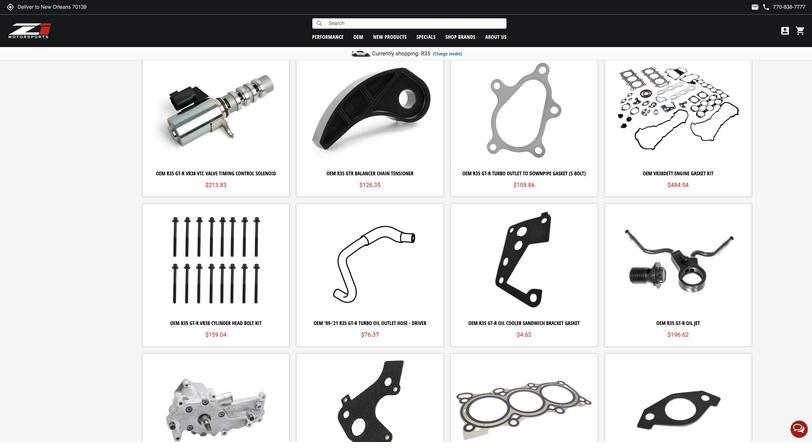 Task type: locate. For each thing, give the bounding box(es) containing it.
r35
[[189, 9, 196, 16], [355, 9, 363, 16], [635, 9, 643, 16], [421, 50, 431, 57], [167, 170, 174, 177], [337, 170, 345, 177], [473, 170, 481, 177], [181, 320, 188, 327], [340, 320, 347, 327], [479, 320, 487, 327], [667, 320, 675, 327]]

control
[[236, 170, 254, 177]]

$4.62
[[517, 331, 532, 338]]

r35 for oem r35 gt-r vr38 vtc valve timing control solenoid
[[167, 170, 174, 177]]

turbo left to on the top right of the page
[[492, 170, 506, 177]]

1 horizontal spatial outlet
[[507, 170, 522, 177]]

- for hose
[[409, 320, 411, 327]]

- right line
[[252, 9, 253, 16]]

outlet left hose at the bottom of page
[[381, 320, 396, 327]]

0 horizontal spatial driver
[[255, 9, 269, 16]]

r for oem r35 gt-r transmission mount bracket bolt
[[651, 9, 653, 16]]

1 vertical spatial vr38
[[186, 170, 196, 177]]

1 horizontal spatial '09-
[[324, 320, 332, 327]]

new products
[[373, 33, 407, 40]]

solenoid
[[256, 170, 276, 177]]

r35 for oem r35 gt-r transmission mount bracket bolt
[[635, 9, 643, 16]]

r for oem r35 gt-r vr38 vtc valve timing control solenoid
[[182, 170, 185, 177]]

1 vertical spatial driver
[[412, 320, 427, 327]]

(r35)
[[501, 9, 512, 16]]

0 horizontal spatial kit
[[255, 320, 262, 327]]

account_box
[[780, 26, 791, 36]]

1 horizontal spatial '21
[[332, 320, 338, 327]]

oil up $76.37
[[373, 320, 380, 327]]

head
[[232, 320, 243, 327]]

oem r35 gt-r transmission mount bracket bolt
[[625, 9, 732, 16]]

performance link
[[312, 33, 344, 40]]

bolt for bracket
[[722, 9, 732, 16]]

r35 for oem r35 gt-r vr38 cylinder head bolt kit
[[181, 320, 188, 327]]

'09-
[[174, 9, 181, 16], [324, 320, 332, 327]]

0 vertical spatial -
[[252, 9, 253, 16]]

0 horizontal spatial valve
[[206, 170, 218, 177]]

balancer
[[355, 170, 376, 177]]

'21
[[181, 9, 187, 16], [332, 320, 338, 327]]

2 vertical spatial vr38
[[200, 320, 210, 327]]

driver for oem '09-'21 r35 gt-r turbo oil outlet hose - driver
[[412, 320, 427, 327]]

downpipe
[[530, 170, 552, 177]]

0 horizontal spatial -
[[252, 9, 253, 16]]

0 vertical spatial gtr
[[492, 9, 500, 16]]

about
[[485, 33, 500, 40]]

0 horizontal spatial vr38
[[186, 170, 196, 177]]

oil left jet
[[686, 320, 693, 327]]

0 horizontal spatial '21
[[181, 9, 187, 16]]

turbo
[[208, 9, 221, 16], [492, 170, 506, 177], [359, 320, 372, 327]]

vr38dett
[[654, 170, 673, 177]]

outlet left to on the top right of the page
[[507, 170, 522, 177]]

oem vr38dett engine gasket kit
[[643, 170, 714, 177]]

0 vertical spatial kit
[[707, 170, 714, 177]]

currently
[[372, 50, 394, 57]]

0 vertical spatial bolt
[[722, 9, 732, 16]]

oil
[[223, 9, 229, 16], [373, 320, 380, 327], [498, 320, 505, 327], [686, 320, 693, 327]]

1 horizontal spatial -
[[409, 320, 411, 327]]

oem '09-'21 r35 gt-r turbo oil outlet hose - driver
[[314, 320, 427, 327]]

vr38 for oem r35 gt-r vr38 cylinder head bolt kit
[[200, 320, 210, 327]]

r
[[204, 9, 207, 16], [371, 9, 373, 16], [651, 9, 653, 16], [182, 170, 185, 177], [488, 170, 491, 177], [196, 320, 199, 327], [355, 320, 357, 327], [494, 320, 497, 327], [683, 320, 685, 327]]

-
[[252, 9, 253, 16], [409, 320, 411, 327]]

bolt right 'head'
[[244, 320, 254, 327]]

gt- for oem r35 gt-r pcv valve
[[364, 9, 371, 16]]

oem for oem gtr (r35) vr38 valve cover gasket
[[482, 9, 491, 16]]

r35 for oem r35 gt-r oil jet
[[667, 320, 675, 327]]

vr38
[[513, 9, 523, 16], [186, 170, 196, 177], [200, 320, 210, 327]]

1 horizontal spatial bolt
[[722, 9, 732, 16]]

turbo up $76.37
[[359, 320, 372, 327]]

oem r35 gtr balancer chain tensioner
[[327, 170, 414, 177]]

line
[[241, 9, 250, 16]]

search
[[316, 20, 324, 27]]

kit right engine
[[707, 170, 714, 177]]

gt- for oem r35 gt-r oil jet
[[676, 320, 683, 327]]

performance
[[312, 33, 344, 40]]

about us
[[485, 33, 507, 40]]

turbo left feed
[[208, 9, 221, 16]]

$484.54
[[668, 182, 689, 188]]

Search search field
[[324, 19, 506, 29]]

star
[[508, 21, 515, 28]]

1 horizontal spatial turbo
[[359, 320, 372, 327]]

cylinder
[[211, 320, 231, 327]]

shopping_cart
[[795, 26, 806, 36]]

driver for oem '09-'21 r35 gt-r turbo oil feed line - driver
[[255, 9, 269, 16]]

oem
[[163, 9, 172, 16], [345, 9, 354, 16], [482, 9, 491, 16], [625, 9, 634, 16], [354, 33, 363, 40], [156, 170, 165, 177], [327, 170, 336, 177], [463, 170, 472, 177], [643, 170, 652, 177], [170, 320, 180, 327], [314, 320, 323, 327], [469, 320, 478, 327], [657, 320, 666, 327]]

gtr
[[492, 9, 500, 16], [346, 170, 354, 177]]

vr38 up $159.04
[[200, 320, 210, 327]]

$24.82
[[361, 32, 379, 39]]

2 vertical spatial turbo
[[359, 320, 372, 327]]

$109.86
[[514, 182, 535, 188]]

0 horizontal spatial bolt
[[244, 320, 254, 327]]

driver right line
[[255, 9, 269, 16]]

driver right hose at the bottom of page
[[412, 320, 427, 327]]

1 vertical spatial kit
[[255, 320, 262, 327]]

oem r35 gt-r oil jet
[[657, 320, 700, 327]]

bolt)
[[574, 170, 586, 177]]

hose
[[397, 320, 408, 327]]

bracket right sandwich
[[546, 320, 564, 327]]

gtr left balancer
[[346, 170, 354, 177]]

account_box link
[[779, 26, 792, 36]]

0 horizontal spatial bracket
[[546, 320, 564, 327]]

kit
[[707, 170, 714, 177], [255, 320, 262, 327]]

0 vertical spatial driver
[[255, 9, 269, 16]]

1 vertical spatial -
[[409, 320, 411, 327]]

bracket
[[703, 9, 721, 16], [546, 320, 564, 327]]

driver
[[255, 9, 269, 16], [412, 320, 427, 327]]

cooler
[[506, 320, 522, 327]]

r35 for oem r35 gt-r oil cooler sandwich bracket gasket
[[479, 320, 487, 327]]

gt-
[[197, 9, 204, 16], [364, 9, 371, 16], [644, 9, 651, 16], [175, 170, 182, 177], [482, 170, 488, 177], [190, 320, 196, 327], [348, 320, 355, 327], [488, 320, 494, 327], [676, 320, 683, 327]]

0 horizontal spatial outlet
[[381, 320, 396, 327]]

oem for oem r35 gt-r transmission mount bracket bolt
[[625, 9, 634, 16]]

valve right vtc
[[206, 170, 218, 177]]

2 horizontal spatial vr38
[[513, 9, 523, 16]]

1 vertical spatial '21
[[332, 320, 338, 327]]

0 vertical spatial '09-
[[174, 9, 181, 16]]

1 vertical spatial outlet
[[381, 320, 396, 327]]

feed
[[231, 9, 240, 16]]

us
[[501, 33, 507, 40]]

outlet
[[507, 170, 522, 177], [381, 320, 396, 327]]

oem '09-'21 r35 gt-r turbo oil feed line - driver
[[163, 9, 269, 16]]

r35 for oem r35 gt-r turbo outlet to downpipe gasket (5 bolt)
[[473, 170, 481, 177]]

0 vertical spatial turbo
[[208, 9, 221, 16]]

$76.37
[[361, 331, 379, 338]]

bolt
[[722, 9, 732, 16], [244, 320, 254, 327]]

vr38 left vtc
[[186, 170, 196, 177]]

bolt left mail at the right top
[[722, 9, 732, 16]]

valve left cover on the right of page
[[525, 9, 537, 16]]

valve
[[383, 9, 395, 16], [525, 9, 537, 16], [206, 170, 218, 177]]

0 vertical spatial '21
[[181, 9, 187, 16]]

0 horizontal spatial '09-
[[174, 9, 181, 16]]

1 vertical spatial bolt
[[244, 320, 254, 327]]

bracket right mount
[[703, 9, 721, 16]]

vr38 for oem r35 gt-r vr38 vtc valve timing control solenoid
[[186, 170, 196, 177]]

0 vertical spatial bracket
[[703, 9, 721, 16]]

(change
[[433, 51, 448, 57]]

- right hose at the bottom of page
[[409, 320, 411, 327]]

kit right 'head'
[[255, 320, 262, 327]]

model)
[[449, 51, 462, 57]]

$213.83
[[205, 182, 227, 188]]

0 vertical spatial outlet
[[507, 170, 522, 177]]

1 horizontal spatial driver
[[412, 320, 427, 327]]

products
[[385, 33, 407, 40]]

oem for oem r35 gt-r vr38 vtc valve timing control solenoid
[[156, 170, 165, 177]]

0 vertical spatial vr38
[[513, 9, 523, 16]]

1 horizontal spatial vr38
[[200, 320, 210, 327]]

oem gtr (r35) vr38 valve cover gasket
[[482, 9, 567, 16]]

0 horizontal spatial gtr
[[346, 170, 354, 177]]

z1 motorsports logo image
[[8, 23, 52, 39]]

gtr left (r35)
[[492, 9, 500, 16]]

to
[[523, 170, 528, 177]]

turbo for oem '09-'21 r35 gt-r turbo oil feed line - driver
[[208, 9, 221, 16]]

valve right pcv
[[383, 9, 395, 16]]

gasket
[[552, 9, 567, 16], [553, 170, 568, 177], [691, 170, 706, 177], [565, 320, 580, 327]]

1 vertical spatial '09-
[[324, 320, 332, 327]]

r for oem r35 gt-r vr38 cylinder head bolt kit
[[196, 320, 199, 327]]

2 horizontal spatial valve
[[525, 9, 537, 16]]

r for oem r35 gt-r turbo outlet to downpipe gasket (5 bolt)
[[488, 170, 491, 177]]

oem r35 gt-r pcv valve
[[345, 9, 395, 16]]

vr38 right (r35)
[[513, 9, 523, 16]]

0 horizontal spatial turbo
[[208, 9, 221, 16]]

(5
[[569, 170, 573, 177]]

1 horizontal spatial bracket
[[703, 9, 721, 16]]

oem link
[[354, 33, 363, 40]]

2 horizontal spatial turbo
[[492, 170, 506, 177]]

oem for oem vr38dett engine gasket kit
[[643, 170, 652, 177]]

1 horizontal spatial valve
[[383, 9, 395, 16]]



Task type: describe. For each thing, give the bounding box(es) containing it.
oil left cooler
[[498, 320, 505, 327]]

$126.35
[[360, 182, 381, 188]]

r35 for oem r35 gt-r pcv valve
[[355, 9, 363, 16]]

my_location
[[6, 3, 14, 11]]

oil left feed
[[223, 9, 229, 16]]

'21 for oem '09-'21 r35 gt-r turbo oil outlet hose - driver
[[332, 320, 338, 327]]

r for oem r35 gt-r oil cooler sandwich bracket gasket
[[494, 320, 497, 327]]

new products link
[[373, 33, 407, 40]]

gt- for oem r35 gt-r oil cooler sandwich bracket gasket
[[488, 320, 494, 327]]

oem r35 gt-r vr38 cylinder head bolt kit
[[170, 320, 262, 327]]

oem for oem r35 gt-r oil jet
[[657, 320, 666, 327]]

oem for oem '09-'21 r35 gt-r turbo oil feed line - driver
[[163, 9, 172, 16]]

oem for oem r35 gt-r oil cooler sandwich bracket gasket
[[469, 320, 478, 327]]

mail
[[752, 3, 759, 11]]

1 vertical spatial bracket
[[546, 320, 564, 327]]

1 horizontal spatial kit
[[707, 170, 714, 177]]

turbo for oem '09-'21 r35 gt-r turbo oil outlet hose - driver
[[359, 320, 372, 327]]

bolt for head
[[244, 320, 254, 327]]

transmission
[[655, 9, 685, 16]]

1 vertical spatial turbo
[[492, 170, 506, 177]]

specials link
[[417, 33, 436, 40]]

oem for oem link at top left
[[354, 33, 363, 40]]

currently shopping: r35 (change model)
[[372, 50, 462, 57]]

oem r35 gt-r turbo outlet to downpipe gasket (5 bolt)
[[463, 170, 586, 177]]

tensioner
[[391, 170, 414, 177]]

$196.62
[[668, 331, 689, 338]]

1 vertical spatial gtr
[[346, 170, 354, 177]]

oem for oem r35 gtr balancer chain tensioner
[[327, 170, 336, 177]]

oem r35 gt-r vr38 vtc valve timing control solenoid
[[156, 170, 276, 177]]

shop brands
[[446, 33, 476, 40]]

vtc
[[197, 170, 204, 177]]

gt- for oem r35 gt-r transmission mount bracket bolt
[[644, 9, 651, 16]]

1 horizontal spatial gtr
[[492, 9, 500, 16]]

(change model) link
[[433, 51, 462, 57]]

brands
[[458, 33, 476, 40]]

oem for oem r35 gt-r pcv valve
[[345, 9, 354, 16]]

sandwich
[[523, 320, 545, 327]]

shop
[[446, 33, 457, 40]]

- for line
[[252, 9, 253, 16]]

engine
[[675, 170, 690, 177]]

mail phone
[[752, 3, 770, 11]]

about us link
[[485, 33, 507, 40]]

$159.04
[[205, 331, 227, 338]]

shop brands link
[[446, 33, 476, 40]]

oem for oem '09-'21 r35 gt-r turbo oil outlet hose - driver
[[314, 320, 323, 327]]

phone link
[[763, 3, 806, 11]]

cover
[[538, 9, 551, 16]]

chain
[[377, 170, 390, 177]]

'09- for oem '09-'21 r35 gt-r turbo oil feed line - driver
[[174, 9, 181, 16]]

'09- for oem '09-'21 r35 gt-r turbo oil outlet hose - driver
[[324, 320, 332, 327]]

phone
[[763, 3, 770, 11]]

new
[[373, 33, 383, 40]]

shopping:
[[396, 50, 420, 57]]

oem for oem r35 gt-r turbo outlet to downpipe gasket (5 bolt)
[[463, 170, 472, 177]]

oem r35 gt-r oil cooler sandwich bracket gasket
[[469, 320, 580, 327]]

gt- for oem r35 gt-r vr38 vtc valve timing control solenoid
[[175, 170, 182, 177]]

'21 for oem '09-'21 r35 gt-r turbo oil feed line - driver
[[181, 9, 187, 16]]

r for oem r35 gt-r pcv valve
[[371, 9, 373, 16]]

mount
[[687, 9, 702, 16]]

oem for oem r35 gt-r vr38 cylinder head bolt kit
[[170, 320, 180, 327]]

pcv
[[375, 9, 382, 16]]

r for oem r35 gt-r oil jet
[[683, 320, 685, 327]]

shopping_cart link
[[794, 26, 806, 36]]

gt- for oem r35 gt-r vr38 cylinder head bolt kit
[[190, 320, 196, 327]]

r35 for oem r35 gtr balancer chain tensioner
[[337, 170, 345, 177]]

gt- for oem r35 gt-r turbo outlet to downpipe gasket (5 bolt)
[[482, 170, 488, 177]]

specials
[[417, 33, 436, 40]]

timing
[[219, 170, 234, 177]]

mail link
[[752, 3, 759, 11]]

jet
[[694, 320, 700, 327]]



Task type: vqa. For each thing, say whether or not it's contained in the screenshot.
INSTALL MANUALS link
no



